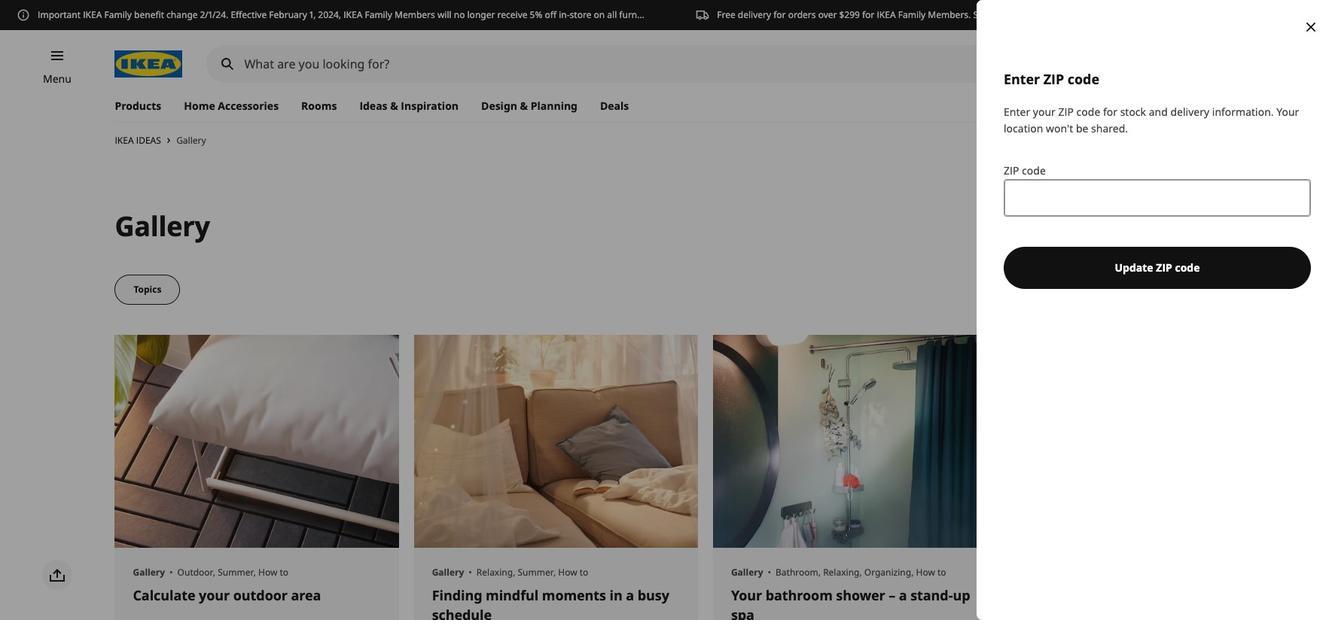 Task type: locate. For each thing, give the bounding box(es) containing it.
family left members.
[[898, 8, 926, 21]]

2 to from the left
[[580, 566, 588, 579]]

inspiration
[[401, 99, 459, 113]]

for up shared. at the top right of page
[[1103, 105, 1118, 119]]

2 & from the left
[[520, 99, 528, 113]]

store
[[570, 8, 592, 21]]

for inside enter your zip code for stock and delivery information. your location won't be shared.
[[1103, 105, 1118, 119]]

delivery right free
[[738, 8, 771, 21]]

gallery up calculate
[[133, 566, 165, 579]]

how up moments
[[558, 566, 577, 579]]

summer
[[218, 566, 254, 579], [518, 566, 554, 579]]

1 horizontal spatial to
[[580, 566, 588, 579]]

home
[[184, 99, 215, 113]]

–
[[889, 587, 896, 605]]

summer up calculate your outdoor area
[[218, 566, 254, 579]]

ikea ideas link
[[115, 134, 161, 147]]

enter
[[1004, 70, 1040, 88], [1004, 105, 1030, 119]]

1 vertical spatial enter
[[1004, 105, 1030, 119]]

members.
[[928, 8, 971, 21]]

ikea inside free delivery for orders over $299 for ikea family members. shop now through feb 3 link
[[877, 8, 896, 21]]

1 horizontal spatial family
[[365, 8, 392, 21]]

1 vertical spatial delivery
[[1171, 105, 1210, 119]]

your inside enter your zip code for stock and delivery information. your location won't be shared.
[[1277, 105, 1299, 119]]

enter inside enter your zip code for stock and delivery information. your location won't be shared.
[[1004, 105, 1030, 119]]

&
[[390, 99, 398, 113], [520, 99, 528, 113]]

family
[[104, 8, 132, 21], [365, 8, 392, 21], [898, 8, 926, 21]]

1 to from the left
[[280, 566, 289, 579]]

2 relaxing from the left
[[823, 566, 860, 579]]

1 vertical spatial your
[[199, 587, 230, 605]]

1 horizontal spatial for
[[862, 8, 875, 21]]

deals
[[600, 99, 629, 113]]

all
[[607, 8, 617, 21]]

free delivery for orders over $299 for ikea family members. shop now through feb 3 link
[[696, 8, 1077, 22]]

rooms link
[[290, 90, 348, 122]]

your up the won't
[[1033, 105, 1056, 119]]

0 horizontal spatial to
[[280, 566, 289, 579]]

how
[[258, 566, 277, 579], [558, 566, 577, 579], [916, 566, 935, 579]]

more
[[733, 8, 755, 21]]

2 horizontal spatial for
[[1103, 105, 1118, 119]]

& right ideas
[[390, 99, 398, 113]]

a right –
[[899, 587, 907, 605]]

ideas & inspiration
[[360, 99, 459, 113]]

for left orders at the right
[[774, 8, 786, 21]]

outdoor
[[177, 566, 213, 579]]

summer up mindful
[[518, 566, 554, 579]]

design & planning link
[[470, 90, 589, 122]]

enter zip code
[[1004, 70, 1100, 88]]

how up stand-
[[916, 566, 935, 579]]

enter zip code dialog
[[977, 0, 1338, 621]]

and inside "link"
[[660, 8, 676, 21]]

for right $299
[[862, 8, 875, 21]]

family left benefit
[[104, 8, 132, 21]]

relaxing
[[477, 566, 513, 579], [823, 566, 860, 579]]

a
[[626, 587, 634, 605], [899, 587, 907, 605]]

0 vertical spatial and
[[660, 8, 676, 21]]

1 horizontal spatial relaxing
[[823, 566, 860, 579]]

2 summer from the left
[[518, 566, 554, 579]]

0 horizontal spatial your
[[199, 587, 230, 605]]

your up spa
[[731, 587, 762, 605]]

charlotte
[[1143, 101, 1193, 115]]

1 summer from the left
[[218, 566, 254, 579]]

information.
[[1212, 105, 1274, 119]]

0 horizontal spatial how
[[258, 566, 277, 579]]

1 horizontal spatial delivery
[[1171, 105, 1210, 119]]

2 horizontal spatial how
[[916, 566, 935, 579]]

accessories
[[218, 99, 279, 113]]

2 how from the left
[[558, 566, 577, 579]]

2/1/24.
[[200, 8, 228, 21]]

gallery
[[176, 134, 206, 147], [115, 208, 210, 245], [133, 566, 165, 579], [432, 566, 464, 579], [731, 566, 763, 579]]

free
[[717, 8, 736, 21]]

3
[[1072, 8, 1077, 21]]

1 horizontal spatial and
[[1149, 105, 1168, 119]]

gallery up spa
[[731, 566, 763, 579]]

menu
[[43, 72, 71, 86]]

to up moments
[[580, 566, 588, 579]]

zip code
[[1004, 163, 1046, 178]]

will
[[438, 8, 452, 21]]

products link
[[115, 90, 173, 122]]

1 vertical spatial your
[[731, 587, 762, 605]]

ikea right $299
[[877, 8, 896, 21]]

1 how from the left
[[258, 566, 277, 579]]

3 to from the left
[[938, 566, 946, 579]]

off
[[545, 8, 557, 21]]

to
[[280, 566, 289, 579], [580, 566, 588, 579], [938, 566, 946, 579]]

your right information.
[[1277, 105, 1299, 119]]

area
[[291, 587, 321, 605]]

effective
[[231, 8, 267, 21]]

to up stand-
[[938, 566, 946, 579]]

1 & from the left
[[390, 99, 398, 113]]

1 horizontal spatial summer
[[518, 566, 554, 579]]

0 vertical spatial enter
[[1004, 70, 1040, 88]]

for
[[774, 8, 786, 21], [862, 8, 875, 21], [1103, 105, 1118, 119]]

0 horizontal spatial delivery
[[738, 8, 771, 21]]

gallery up the "finding"
[[432, 566, 464, 579]]

0 horizontal spatial and
[[660, 8, 676, 21]]

a inside finding mindful moments in a busy schedule
[[626, 587, 634, 605]]

shop
[[973, 8, 995, 21]]

None search field
[[207, 45, 1025, 83]]

zip
[[1044, 70, 1064, 88], [1059, 105, 1074, 119], [1004, 163, 1019, 178], [1156, 261, 1173, 275]]

0 horizontal spatial relaxing
[[477, 566, 513, 579]]

your
[[1277, 105, 1299, 119], [731, 587, 762, 605]]

your bathroom shower – a stand-up spa
[[731, 587, 970, 621]]

2 a from the left
[[899, 587, 907, 605]]

a inside 'your bathroom shower – a stand-up spa'
[[899, 587, 907, 605]]

no
[[454, 8, 465, 21]]

ikea
[[83, 8, 102, 21], [344, 8, 363, 21], [877, 8, 896, 21], [115, 134, 134, 147]]

orders
[[788, 8, 816, 21]]

how up outdoor
[[258, 566, 277, 579]]

your down outdoor summer how to
[[199, 587, 230, 605]]

summer for your
[[218, 566, 254, 579]]

0 vertical spatial your
[[1277, 105, 1299, 119]]

28216
[[1252, 101, 1282, 115]]

ikea right important at the left top
[[83, 8, 102, 21]]

your inside enter your zip code for stock and delivery information. your location won't be shared.
[[1033, 105, 1056, 119]]

1 horizontal spatial a
[[899, 587, 907, 605]]

topics button
[[115, 275, 180, 305]]

gallery up topics
[[115, 208, 210, 245]]

menu button
[[43, 71, 71, 87]]

1 a from the left
[[626, 587, 634, 605]]

1 vertical spatial and
[[1149, 105, 1168, 119]]

a right in at the left
[[626, 587, 634, 605]]

your
[[1033, 105, 1056, 119], [199, 587, 230, 605]]

to up outdoor
[[280, 566, 289, 579]]

in-
[[559, 8, 570, 21]]

stand-
[[911, 587, 953, 605]]

0 horizontal spatial summer
[[218, 566, 254, 579]]

delivery left information.
[[1171, 105, 1210, 119]]

0 horizontal spatial family
[[104, 8, 132, 21]]

ikea ideas
[[115, 134, 161, 147]]

1 enter from the top
[[1004, 70, 1040, 88]]

busy
[[638, 587, 669, 605]]

2 horizontal spatial to
[[938, 566, 946, 579]]

Enter zip code to save preferred delivery location. Modal will close when zip is submitted. text field
[[1005, 180, 1311, 216]]

1 horizontal spatial &
[[520, 99, 528, 113]]

shower
[[836, 587, 885, 605]]

and left décor.
[[660, 8, 676, 21]]

2 enter from the top
[[1004, 105, 1030, 119]]

1 horizontal spatial your
[[1277, 105, 1299, 119]]

1 horizontal spatial how
[[558, 566, 577, 579]]

0 horizontal spatial a
[[626, 587, 634, 605]]

your for zip
[[1033, 105, 1056, 119]]

on
[[594, 8, 605, 21]]

0 vertical spatial your
[[1033, 105, 1056, 119]]

& right design
[[520, 99, 528, 113]]

shared.
[[1091, 121, 1128, 136]]

relaxing up mindful
[[477, 566, 513, 579]]

2 horizontal spatial family
[[898, 8, 926, 21]]

relaxing up shower
[[823, 566, 860, 579]]

code
[[1068, 70, 1100, 88], [1077, 105, 1101, 119], [1022, 163, 1046, 178], [1175, 261, 1200, 275]]

family left members
[[365, 8, 392, 21]]

décor.
[[678, 8, 704, 21]]

your inside 'your bathroom shower – a stand-up spa'
[[731, 587, 762, 605]]

and right stock
[[1149, 105, 1168, 119]]

0 horizontal spatial your
[[731, 587, 762, 605]]

1,
[[310, 8, 316, 21]]

feb
[[1055, 8, 1070, 21]]

0 horizontal spatial &
[[390, 99, 398, 113]]

members
[[395, 8, 435, 21]]

ikea logotype, go to start page image
[[115, 50, 183, 78]]

relaxing summer how to
[[477, 566, 588, 579]]

and
[[660, 8, 676, 21], [1149, 105, 1168, 119]]

planning
[[531, 99, 578, 113]]

1 horizontal spatial your
[[1033, 105, 1056, 119]]

1 family from the left
[[104, 8, 132, 21]]



Task type: describe. For each thing, give the bounding box(es) containing it.
bathroom
[[776, 566, 819, 579]]

in
[[610, 587, 623, 605]]

up
[[953, 587, 970, 605]]

schedule
[[432, 606, 492, 621]]

ideas & inspiration link
[[348, 90, 470, 122]]

over
[[818, 8, 837, 21]]

a for –
[[899, 587, 907, 605]]

3 how from the left
[[916, 566, 935, 579]]

enter your zip code for stock and delivery information. your location won't be shared.
[[1004, 105, 1299, 136]]

ikea right "2024,"
[[344, 8, 363, 21]]

calculate
[[133, 587, 195, 605]]

how for moments
[[558, 566, 577, 579]]

to for outdoor
[[280, 566, 289, 579]]

enter for enter zip code
[[1004, 70, 1040, 88]]

and inside enter your zip code for stock and delivery information. your location won't be shared.
[[1149, 105, 1168, 119]]

now
[[997, 8, 1015, 21]]

update zip code
[[1115, 261, 1200, 275]]

ideas
[[136, 134, 161, 147]]

calculate your outdoor area
[[133, 587, 321, 605]]

ideas
[[360, 99, 388, 113]]

free delivery for orders over $299 for ikea family members. shop now through feb 3
[[717, 8, 1077, 21]]

finding mindful moments in a busy schedule
[[432, 587, 669, 621]]

change
[[167, 8, 198, 21]]

important
[[38, 8, 81, 21]]

2024,
[[318, 8, 341, 21]]

mindful
[[486, 587, 539, 605]]

home accessories
[[184, 99, 279, 113]]

update zip code button
[[1004, 247, 1311, 289]]

february
[[269, 8, 307, 21]]

code inside enter your zip code for stock and delivery information. your location won't be shared.
[[1077, 105, 1101, 119]]

gallery for finding
[[432, 566, 464, 579]]

update
[[1115, 261, 1154, 275]]

furniture
[[619, 8, 657, 21]]

outdoor summer how to
[[177, 566, 289, 579]]

gallery for calculate
[[133, 566, 165, 579]]

benefit
[[134, 8, 164, 21]]

enter for enter your zip code for stock and delivery information. your location won't be shared.
[[1004, 105, 1030, 119]]

zip inside "button"
[[1156, 261, 1173, 275]]

topics
[[134, 283, 161, 296]]

bathroom
[[766, 587, 833, 605]]

home accessories link
[[173, 90, 290, 122]]

organizing
[[864, 566, 911, 579]]

important ikea family benefit change 2/1/24. effective february 1, 2024, ikea family members will no longer receive 5% off in-store on all furniture and décor. learn more
[[38, 8, 755, 21]]

how for outdoor
[[258, 566, 277, 579]]

stock
[[1120, 105, 1146, 119]]

& for design
[[520, 99, 528, 113]]

moments
[[542, 587, 606, 605]]

3 family from the left
[[898, 8, 926, 21]]

code inside the update zip code "button"
[[1175, 261, 1200, 275]]

products
[[115, 99, 161, 113]]

0 vertical spatial delivery
[[738, 8, 771, 21]]

your for outdoor
[[199, 587, 230, 605]]

0 horizontal spatial for
[[774, 8, 786, 21]]

delivery inside enter your zip code for stock and delivery information. your location won't be shared.
[[1171, 105, 1210, 119]]

through
[[1018, 8, 1052, 21]]

location
[[1004, 121, 1043, 136]]

gallery for your
[[731, 566, 763, 579]]

1 relaxing from the left
[[477, 566, 513, 579]]

spa
[[731, 606, 755, 621]]

bathroom relaxing organizing how to
[[776, 566, 946, 579]]

deals link
[[589, 90, 640, 122]]

to for moments
[[580, 566, 588, 579]]

summer for mindful
[[518, 566, 554, 579]]

zip inside enter your zip code for stock and delivery information. your location won't be shared.
[[1059, 105, 1074, 119]]

$299
[[839, 8, 860, 21]]

& for ideas
[[390, 99, 398, 113]]

important ikea family benefit change 2/1/24. effective february 1, 2024, ikea family members will no longer receive 5% off in-store on all furniture and décor. learn more link
[[17, 8, 755, 22]]

design
[[481, 99, 517, 113]]

outdoor
[[233, 587, 288, 605]]

longer
[[467, 8, 495, 21]]

rooms
[[301, 99, 337, 113]]

gallery down home
[[176, 134, 206, 147]]

a for in
[[626, 587, 634, 605]]

be
[[1076, 121, 1089, 136]]

2 family from the left
[[365, 8, 392, 21]]

finding
[[432, 587, 482, 605]]

charlotte button
[[1122, 92, 1216, 117]]

28216 button
[[1231, 92, 1289, 117]]

ikea left ideas
[[115, 134, 134, 147]]

won't
[[1046, 121, 1073, 136]]

receive
[[497, 8, 528, 21]]

learn
[[707, 8, 731, 21]]

5%
[[530, 8, 543, 21]]



Task type: vqa. For each thing, say whether or not it's contained in the screenshot.
Canton, associated with 187
no



